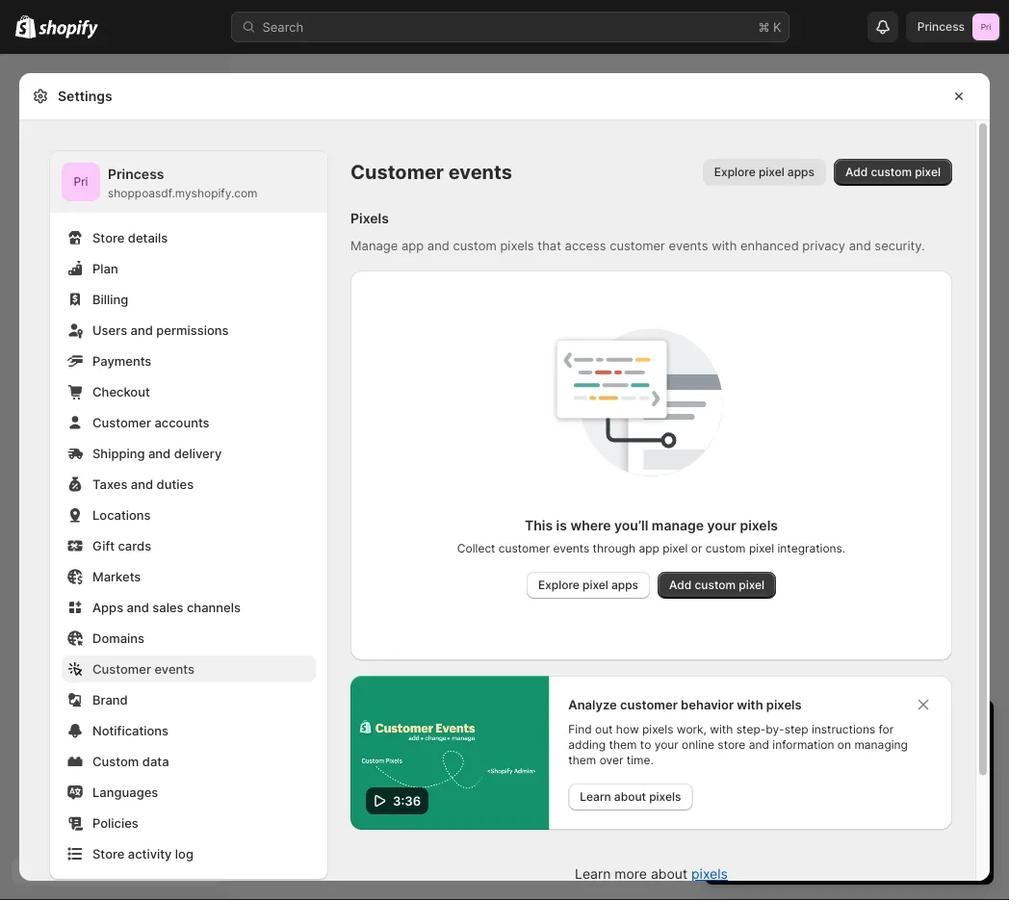 Task type: describe. For each thing, give the bounding box(es) containing it.
payments link
[[62, 348, 316, 375]]

and right users at the left top of page
[[131, 323, 153, 338]]

and left get:
[[851, 752, 873, 767]]

manage
[[652, 518, 704, 534]]

analyze
[[568, 697, 617, 712]]

⌘
[[758, 19, 770, 34]]

0 vertical spatial add custom pixel button
[[834, 159, 952, 186]]

k
[[773, 19, 782, 34]]

through
[[593, 542, 636, 556]]

0 horizontal spatial app
[[402, 238, 424, 253]]

permissions
[[156, 323, 229, 338]]

pixels inside this is where you'll manage your pixels collect customer events through app pixel or custom pixel integrations.
[[740, 518, 778, 534]]

taxes and duties
[[92, 477, 194, 492]]

online inside to customize your online store and add bonus features
[[740, 810, 775, 825]]

or
[[691, 542, 702, 556]]

customer events link
[[62, 656, 316, 683]]

integrations.
[[778, 542, 846, 556]]

3:36
[[393, 794, 421, 808]]

store inside to customize your online store and add bonus features
[[778, 810, 809, 825]]

out
[[595, 723, 613, 737]]

find out how pixels work, with step-by-step instructions for adding them to your online store and information on managing them over time.
[[568, 723, 908, 768]]

to customize your online store and add bonus features
[[740, 791, 969, 825]]

shop settings menu element
[[50, 151, 327, 879]]

1 horizontal spatial them
[[609, 738, 637, 752]]

and inside find out how pixels work, with step-by-step instructions for adding them to your online store and information on managing them over time.
[[749, 738, 769, 752]]

custom down or
[[695, 578, 736, 592]]

princess image
[[62, 163, 100, 201]]

1 vertical spatial add custom pixel
[[669, 578, 765, 592]]

princess for princess shoppoasdf.myshopify.com
[[108, 166, 164, 182]]

markets link
[[62, 563, 316, 590]]

step
[[785, 723, 808, 737]]

shipping and delivery
[[92, 446, 222, 461]]

analyze customer behavior with pixels
[[568, 697, 802, 712]]

store activity log link
[[62, 841, 316, 868]]

0 vertical spatial add
[[845, 165, 868, 179]]

on
[[838, 738, 851, 752]]

apps and sales channels
[[92, 600, 241, 615]]

learn more about pixels
[[575, 866, 728, 883]]

access
[[565, 238, 606, 253]]

0 vertical spatial explore
[[714, 165, 756, 179]]

custom data
[[92, 754, 169, 769]]

settings
[[58, 88, 112, 104]]

customer accounts link
[[62, 409, 316, 436]]

customer for customer accounts link
[[92, 415, 151, 430]]

brand link
[[62, 687, 316, 714]]

and inside to customize your online store and add bonus features
[[812, 810, 834, 825]]

locations link
[[62, 502, 316, 529]]

pixels down "time."
[[649, 790, 681, 804]]

0 horizontal spatial them
[[568, 754, 596, 768]]

learn about pixels
[[580, 790, 681, 804]]

how
[[616, 723, 639, 737]]

a
[[783, 752, 790, 767]]

billing
[[92, 292, 128, 307]]

customize
[[879, 791, 940, 806]]

enhanced
[[741, 238, 799, 253]]

1 horizontal spatial to
[[768, 752, 780, 767]]

data
[[142, 754, 169, 769]]

princess for princess
[[918, 20, 965, 34]]

0 horizontal spatial explore pixel apps
[[538, 578, 639, 592]]

bonus
[[864, 810, 900, 825]]

paid
[[794, 752, 819, 767]]

your inside this is where you'll manage your pixels collect customer events through app pixel or custom pixel integrations.
[[707, 518, 737, 534]]

users
[[92, 323, 127, 338]]

policies link
[[62, 810, 316, 837]]

1 day left in your trial element
[[705, 750, 994, 885]]

channels
[[187, 600, 241, 615]]

princess image
[[973, 13, 1000, 40]]

trial
[[879, 717, 913, 741]]

1 horizontal spatial explore pixel apps
[[714, 165, 815, 179]]

manage
[[351, 238, 398, 253]]

this is where you'll manage your pixels collect customer events through app pixel or custom pixel integrations.
[[457, 518, 846, 556]]

manage app and custom pixels that access customer events with enhanced privacy and security.
[[351, 238, 925, 253]]

step-
[[737, 723, 766, 737]]

events inside customer events link
[[154, 662, 195, 677]]

information
[[773, 738, 834, 752]]

over
[[600, 754, 624, 768]]

0 vertical spatial with
[[712, 238, 737, 253]]

brand
[[92, 692, 128, 707]]

store for store details
[[92, 230, 125, 245]]

learn for learn more about pixels
[[575, 866, 611, 883]]

and down customer accounts
[[148, 446, 171, 461]]

markets
[[92, 569, 141, 584]]

features
[[904, 810, 953, 825]]

2 vertical spatial customer
[[620, 697, 678, 712]]

3:36 button
[[351, 676, 549, 830]]

1 vertical spatial explore pixel apps link
[[527, 572, 650, 599]]

princess shoppoasdf.myshopify.com
[[108, 166, 258, 200]]

custom inside this is where you'll manage your pixels collect customer events through app pixel or custom pixel integrations.
[[706, 542, 746, 556]]

custom up security.
[[871, 165, 912, 179]]

and right apps
[[127, 600, 149, 615]]

security.
[[875, 238, 925, 253]]

pixels up left
[[766, 697, 802, 712]]

more
[[615, 866, 647, 883]]

notifications
[[92, 723, 169, 738]]

0 vertical spatial customer
[[610, 238, 665, 253]]

this
[[525, 518, 553, 534]]

apps for the top explore pixel apps link
[[788, 165, 815, 179]]

details
[[128, 230, 168, 245]]

store inside find out how pixels work, with step-by-step instructions for adding them to your online store and information on managing them over time.
[[718, 738, 746, 752]]

customer accounts
[[92, 415, 210, 430]]

0 vertical spatial explore pixel apps link
[[703, 159, 826, 186]]

taxes
[[92, 477, 127, 492]]

plan link
[[62, 255, 316, 282]]

apps for bottommost explore pixel apps link
[[611, 578, 639, 592]]

is
[[556, 518, 567, 534]]



Task type: vqa. For each thing, say whether or not it's contained in the screenshot.
integrations. at right
yes



Task type: locate. For each thing, give the bounding box(es) containing it.
with left enhanced
[[712, 238, 737, 253]]

policies
[[92, 816, 138, 831]]

2 store from the top
[[92, 847, 125, 861]]

and right manage
[[427, 238, 450, 253]]

explore down is
[[538, 578, 580, 592]]

apps and sales channels link
[[62, 594, 316, 621]]

shopify image
[[15, 15, 36, 38]]

settings dialog
[[19, 73, 990, 900]]

them down how
[[609, 738, 637, 752]]

learn about pixels link
[[568, 784, 693, 811]]

1 vertical spatial app
[[639, 542, 659, 556]]

and down step-
[[749, 738, 769, 752]]

pixels up integrations.
[[740, 518, 778, 534]]

pixels link
[[691, 866, 728, 883]]

explore up enhanced
[[714, 165, 756, 179]]

notifications link
[[62, 717, 316, 744]]

plan
[[92, 261, 118, 276]]

2 horizontal spatial to
[[864, 791, 876, 806]]

your inside find out how pixels work, with step-by-step instructions for adding them to your online store and information on managing them over time.
[[655, 738, 679, 752]]

for
[[879, 723, 894, 737]]

pixels inside find out how pixels work, with step-by-step instructions for adding them to your online store and information on managing them over time.
[[642, 723, 674, 737]]

custom right or
[[706, 542, 746, 556]]

languages link
[[62, 779, 316, 806]]

that
[[538, 238, 561, 253]]

learn left more
[[575, 866, 611, 883]]

⌘ k
[[758, 19, 782, 34]]

2 vertical spatial with
[[710, 723, 733, 737]]

where
[[571, 518, 611, 534]]

customer inside customer events link
[[92, 662, 151, 677]]

customer events
[[351, 160, 512, 184], [92, 662, 195, 677]]

0 horizontal spatial princess
[[108, 166, 164, 182]]

and right privacy
[[849, 238, 871, 253]]

0 horizontal spatial add custom pixel button
[[658, 572, 776, 599]]

0 vertical spatial apps
[[788, 165, 815, 179]]

store
[[92, 230, 125, 245], [92, 847, 125, 861]]

domains link
[[62, 625, 316, 652]]

0 vertical spatial princess
[[918, 20, 965, 34]]

customer events up pixels
[[351, 160, 512, 184]]

delivery
[[174, 446, 222, 461]]

1 horizontal spatial explore
[[714, 165, 756, 179]]

about
[[614, 790, 646, 804], [651, 866, 688, 883]]

to up 'bonus'
[[864, 791, 876, 806]]

1 horizontal spatial online
[[740, 810, 775, 825]]

customer up how
[[620, 697, 678, 712]]

0 vertical spatial customer
[[351, 160, 444, 184]]

users and permissions link
[[62, 317, 316, 344]]

gift cards link
[[62, 533, 316, 560]]

1 horizontal spatial app
[[639, 542, 659, 556]]

1 vertical spatial online
[[740, 810, 775, 825]]

add down or
[[669, 578, 692, 592]]

adding
[[568, 738, 606, 752]]

0 vertical spatial store
[[718, 738, 746, 752]]

plan
[[823, 752, 848, 767]]

checkout link
[[62, 378, 316, 405]]

about right more
[[651, 866, 688, 883]]

to up "time."
[[640, 738, 651, 752]]

1 horizontal spatial add custom pixel
[[845, 165, 941, 179]]

1 vertical spatial add custom pixel button
[[658, 572, 776, 599]]

gift cards
[[92, 538, 151, 553]]

princess up shoppoasdf.myshopify.com
[[108, 166, 164, 182]]

app down you'll
[[639, 542, 659, 556]]

shipping and delivery link
[[62, 440, 316, 467]]

customer for customer events link
[[92, 662, 151, 677]]

pixels left the that
[[500, 238, 534, 253]]

app right manage
[[402, 238, 424, 253]]

learn for learn about pixels
[[580, 790, 611, 804]]

online down work,
[[682, 738, 715, 752]]

1 vertical spatial explore
[[538, 578, 580, 592]]

apps
[[92, 600, 123, 615]]

0 vertical spatial store
[[92, 230, 125, 245]]

with inside find out how pixels work, with step-by-step instructions for adding them to your online store and information on managing them over time.
[[710, 723, 733, 737]]

your inside to customize your online store and add bonus features
[[943, 791, 969, 806]]

0 vertical spatial app
[[402, 238, 424, 253]]

your up features
[[943, 791, 969, 806]]

explore pixel apps link down through
[[527, 572, 650, 599]]

search
[[262, 19, 304, 34]]

switch to a paid plan and get:
[[724, 752, 900, 767]]

billing link
[[62, 286, 316, 313]]

managing
[[855, 738, 908, 752]]

store left add
[[778, 810, 809, 825]]

1 vertical spatial princess
[[108, 166, 164, 182]]

about down "time."
[[614, 790, 646, 804]]

events inside this is where you'll manage your pixels collect customer events through app pixel or custom pixel integrations.
[[553, 542, 590, 556]]

0 vertical spatial online
[[682, 738, 715, 752]]

0 horizontal spatial add
[[669, 578, 692, 592]]

1 horizontal spatial customer events
[[351, 160, 512, 184]]

1 store from the top
[[92, 230, 125, 245]]

1 day left in your trial button
[[705, 700, 994, 741]]

0 horizontal spatial add custom pixel
[[669, 578, 765, 592]]

checkout
[[92, 384, 150, 399]]

add
[[845, 165, 868, 179], [669, 578, 692, 592]]

time.
[[627, 754, 654, 768]]

explore pixel apps link up enhanced
[[703, 159, 826, 186]]

custom
[[871, 165, 912, 179], [453, 238, 497, 253], [706, 542, 746, 556], [695, 578, 736, 592]]

custom
[[92, 754, 139, 769]]

1 horizontal spatial princess
[[918, 20, 965, 34]]

custom data link
[[62, 748, 316, 775]]

pixels
[[351, 210, 389, 227]]

pri button
[[62, 163, 100, 201]]

1
[[724, 717, 733, 741]]

0 vertical spatial explore pixel apps
[[714, 165, 815, 179]]

0 vertical spatial customer events
[[351, 160, 512, 184]]

1 vertical spatial add
[[669, 578, 692, 592]]

store activity log
[[92, 847, 194, 861]]

1 vertical spatial store
[[778, 810, 809, 825]]

online inside find out how pixels work, with step-by-step instructions for adding them to your online store and information on managing them over time.
[[682, 738, 715, 752]]

1 vertical spatial learn
[[575, 866, 611, 883]]

store down step-
[[718, 738, 746, 752]]

your down work,
[[655, 738, 679, 752]]

learn
[[580, 790, 611, 804], [575, 866, 611, 883]]

to inside to customize your online store and add bonus features
[[864, 791, 876, 806]]

customer inside this is where you'll manage your pixels collect customer events through app pixel or custom pixel integrations.
[[499, 542, 550, 556]]

gift
[[92, 538, 115, 553]]

shipping
[[92, 446, 145, 461]]

to left a
[[768, 752, 780, 767]]

1 vertical spatial store
[[92, 847, 125, 861]]

by-
[[766, 723, 785, 737]]

log
[[175, 847, 194, 861]]

taxes and duties link
[[62, 471, 316, 498]]

add custom pixel button
[[834, 159, 952, 186], [658, 572, 776, 599]]

1 horizontal spatial apps
[[788, 165, 815, 179]]

0 vertical spatial learn
[[580, 790, 611, 804]]

add
[[838, 810, 861, 825]]

0 horizontal spatial apps
[[611, 578, 639, 592]]

1 horizontal spatial add
[[845, 165, 868, 179]]

1 vertical spatial them
[[568, 754, 596, 768]]

0 vertical spatial add custom pixel
[[845, 165, 941, 179]]

1 vertical spatial apps
[[611, 578, 639, 592]]

customer events inside shop settings menu element
[[92, 662, 195, 677]]

apps down through
[[611, 578, 639, 592]]

domains
[[92, 631, 145, 646]]

privacy
[[803, 238, 846, 253]]

shoppoasdf.myshopify.com
[[108, 186, 258, 200]]

1 vertical spatial about
[[651, 866, 688, 883]]

accounts
[[154, 415, 210, 430]]

explore pixel apps
[[714, 165, 815, 179], [538, 578, 639, 592]]

customer down "this"
[[499, 542, 550, 556]]

add up privacy
[[845, 165, 868, 179]]

dialog
[[998, 73, 1009, 881]]

your left for at the bottom of the page
[[834, 717, 874, 741]]

to inside find out how pixels work, with step-by-step instructions for adding them to your online store and information on managing them over time.
[[640, 738, 651, 752]]

add custom pixel down or
[[669, 578, 765, 592]]

events
[[448, 160, 512, 184], [669, 238, 708, 253], [553, 542, 590, 556], [154, 662, 195, 677]]

switch
[[724, 752, 764, 767]]

and right taxes
[[131, 477, 153, 492]]

0 horizontal spatial explore pixel apps link
[[527, 572, 650, 599]]

learn down over
[[580, 790, 611, 804]]

princess inside the princess shoppoasdf.myshopify.com
[[108, 166, 164, 182]]

explore pixel apps down through
[[538, 578, 639, 592]]

online
[[682, 738, 715, 752], [740, 810, 775, 825]]

customer events down domains
[[92, 662, 195, 677]]

your
[[707, 518, 737, 534], [834, 717, 874, 741], [655, 738, 679, 752], [943, 791, 969, 806]]

pixels right more
[[691, 866, 728, 883]]

1 horizontal spatial explore pixel apps link
[[703, 159, 826, 186]]

learn inside learn about pixels link
[[580, 790, 611, 804]]

your right manage at the bottom of page
[[707, 518, 737, 534]]

pixels right how
[[642, 723, 674, 737]]

users and permissions
[[92, 323, 229, 338]]

0 horizontal spatial explore
[[538, 578, 580, 592]]

custom left the that
[[453, 238, 497, 253]]

store up plan
[[92, 230, 125, 245]]

app
[[402, 238, 424, 253], [639, 542, 659, 556]]

explore pixel apps up enhanced
[[714, 165, 815, 179]]

customer right access
[[610, 238, 665, 253]]

0 horizontal spatial about
[[614, 790, 646, 804]]

store for store activity log
[[92, 847, 125, 861]]

you'll
[[614, 518, 648, 534]]

and left add
[[812, 810, 834, 825]]

1 vertical spatial with
[[737, 697, 763, 712]]

1 horizontal spatial add custom pixel button
[[834, 159, 952, 186]]

1 vertical spatial customer
[[92, 415, 151, 430]]

duties
[[157, 477, 194, 492]]

princess
[[918, 20, 965, 34], [108, 166, 164, 182]]

0 horizontal spatial online
[[682, 738, 715, 752]]

1 horizontal spatial store
[[778, 810, 809, 825]]

1 vertical spatial explore pixel apps
[[538, 578, 639, 592]]

1 vertical spatial customer events
[[92, 662, 195, 677]]

online down switch
[[740, 810, 775, 825]]

princess left princess icon in the right top of the page
[[918, 20, 965, 34]]

customer down checkout
[[92, 415, 151, 430]]

add custom pixel button up security.
[[834, 159, 952, 186]]

1 vertical spatial customer
[[499, 542, 550, 556]]

add custom pixel up security.
[[845, 165, 941, 179]]

languages
[[92, 785, 158, 800]]

store down the policies
[[92, 847, 125, 861]]

2 vertical spatial customer
[[92, 662, 151, 677]]

0 horizontal spatial to
[[640, 738, 651, 752]]

customer inside customer accounts link
[[92, 415, 151, 430]]

with down behavior
[[710, 723, 733, 737]]

add custom pixel button down or
[[658, 572, 776, 599]]

with up day
[[737, 697, 763, 712]]

app inside this is where you'll manage your pixels collect customer events through app pixel or custom pixel integrations.
[[639, 542, 659, 556]]

0 vertical spatial them
[[609, 738, 637, 752]]

shopify image
[[39, 20, 98, 39]]

1 horizontal spatial about
[[651, 866, 688, 883]]

your inside dropdown button
[[834, 717, 874, 741]]

with
[[712, 238, 737, 253], [737, 697, 763, 712], [710, 723, 733, 737]]

0 horizontal spatial customer events
[[92, 662, 195, 677]]

customer up pixels
[[351, 160, 444, 184]]

0 vertical spatial about
[[614, 790, 646, 804]]

store details link
[[62, 224, 316, 251]]

0 horizontal spatial store
[[718, 738, 746, 752]]

day
[[739, 717, 772, 741]]

instructions
[[812, 723, 876, 737]]

customer down domains
[[92, 662, 151, 677]]

apps up privacy
[[788, 165, 815, 179]]

them down adding in the right bottom of the page
[[568, 754, 596, 768]]



